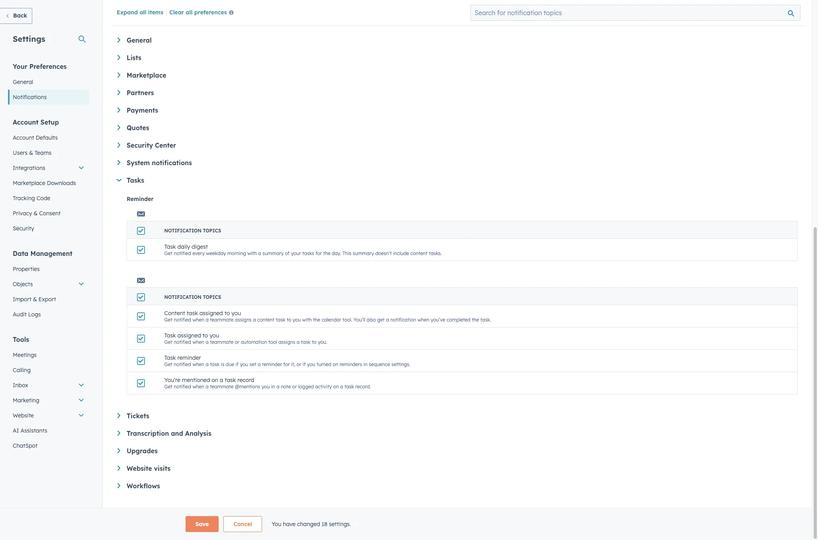 Task type: locate. For each thing, give the bounding box(es) containing it.
1 horizontal spatial settings.
[[392, 362, 411, 368]]

0 horizontal spatial reminder
[[178, 355, 201, 362]]

2 account from the top
[[13, 134, 34, 142]]

& left export
[[33, 296, 37, 303]]

in
[[364, 362, 368, 368], [271, 384, 275, 390]]

account setup
[[13, 118, 59, 126]]

& inside 'link'
[[34, 210, 38, 217]]

1 task from the top
[[164, 244, 176, 251]]

summary right this
[[353, 251, 374, 257]]

on right mentioned in the bottom of the page
[[212, 377, 218, 384]]

lists button
[[118, 54, 799, 62]]

assigned inside content task assigned to you get notified when a teammate assigns a content task to you with the calendar tool. you'll also get a notification when you've completed the task.
[[200, 310, 223, 317]]

2 task from the top
[[164, 332, 176, 340]]

2 horizontal spatial the
[[472, 317, 480, 323]]

items
[[148, 9, 163, 16]]

notification topics up content
[[164, 295, 221, 301]]

2 vertical spatial task
[[164, 355, 176, 362]]

2 get from the top
[[164, 317, 173, 323]]

2 notified from the top
[[174, 317, 191, 323]]

0 vertical spatial notification topics
[[164, 228, 221, 234]]

morning
[[228, 251, 246, 257]]

0 horizontal spatial general
[[13, 79, 33, 86]]

or left automation at the bottom left of the page
[[235, 340, 240, 346]]

0 horizontal spatial content
[[258, 317, 275, 323]]

tracking code link
[[8, 191, 89, 206]]

3 caret image from the top
[[118, 125, 120, 130]]

content left tasks.
[[411, 251, 428, 257]]

caret image
[[118, 37, 120, 43], [118, 55, 120, 60], [118, 90, 120, 95], [117, 179, 122, 182]]

security up system
[[127, 142, 153, 149]]

1 horizontal spatial security
[[127, 142, 153, 149]]

5 notified from the top
[[174, 384, 191, 390]]

you've
[[431, 317, 446, 323]]

notified inside task reminder get notified when a task is due if you set a reminder for it, or if you turned on reminders in sequence settings.
[[174, 362, 191, 368]]

caret image
[[118, 73, 120, 78], [118, 108, 120, 113], [118, 125, 120, 130], [118, 143, 120, 148], [118, 160, 120, 165], [118, 414, 120, 419], [118, 431, 120, 436], [118, 449, 120, 454], [118, 466, 120, 472], [118, 484, 120, 489]]

notification up content
[[164, 295, 202, 301]]

0 vertical spatial or
[[235, 340, 240, 346]]

task down content
[[164, 332, 176, 340]]

1 vertical spatial task
[[164, 332, 176, 340]]

caret image inside payments dropdown button
[[118, 108, 120, 113]]

all for expand
[[140, 9, 147, 16]]

teammate inside content task assigned to you get notified when a teammate assigns a content task to you with the calendar tool. you'll also get a notification when you've completed the task.
[[210, 317, 234, 323]]

1 all from the left
[[140, 9, 147, 16]]

notification up daily
[[164, 228, 202, 234]]

task left daily
[[164, 244, 176, 251]]

with right morning
[[248, 251, 257, 257]]

consent
[[39, 210, 61, 217]]

task left is
[[210, 362, 220, 368]]

1 vertical spatial or
[[297, 362, 302, 368]]

website down upgrades on the bottom of page
[[127, 465, 152, 473]]

marketplace inside account setup element
[[13, 180, 45, 187]]

data management element
[[8, 250, 89, 323]]

0 vertical spatial security
[[127, 142, 153, 149]]

1 horizontal spatial in
[[364, 362, 368, 368]]

1 horizontal spatial website
[[127, 465, 152, 473]]

caret image inside the quotes "dropdown button"
[[118, 125, 120, 130]]

turned
[[317, 362, 332, 368]]

caret image for website visits
[[118, 466, 120, 472]]

task inside task assigned to you get notified when a teammate or automation tool assigns a task to you.
[[301, 340, 311, 346]]

data
[[13, 250, 28, 258]]

get inside task daily digest get notified every weekday morning with a summary of your tasks for the day. this summary doesn't include content tasks.
[[164, 251, 173, 257]]

0 vertical spatial topics
[[203, 228, 221, 234]]

a right morning
[[258, 251, 261, 257]]

1 vertical spatial general
[[13, 79, 33, 86]]

0 vertical spatial assigns
[[235, 317, 252, 323]]

caret image inside tasks dropdown button
[[117, 179, 122, 182]]

caret image inside transcription and analysis dropdown button
[[118, 431, 120, 436]]

0 vertical spatial marketplace
[[127, 71, 167, 79]]

assigned inside task assigned to you get notified when a teammate or automation tool assigns a task to you.
[[178, 332, 201, 340]]

form
[[127, 19, 143, 27]]

1 horizontal spatial assigns
[[279, 340, 296, 346]]

account up the account defaults
[[13, 118, 39, 126]]

analysis
[[185, 430, 212, 438]]

also
[[367, 317, 376, 323]]

with inside task daily digest get notified every weekday morning with a summary of your tasks for the day. this summary doesn't include content tasks.
[[248, 251, 257, 257]]

1 horizontal spatial marketplace
[[127, 71, 167, 79]]

account up "users"
[[13, 134, 34, 142]]

0 vertical spatial settings.
[[392, 362, 411, 368]]

0 horizontal spatial in
[[271, 384, 275, 390]]

or inside task reminder get notified when a task is due if you set a reminder for it, or if you turned on reminders in sequence settings.
[[297, 362, 302, 368]]

marketplace up the partners on the top left of page
[[127, 71, 167, 79]]

0 horizontal spatial for
[[284, 362, 290, 368]]

tickets
[[127, 413, 149, 421]]

inbox button
[[8, 378, 89, 393]]

if right it,
[[303, 362, 306, 368]]

all left items
[[140, 9, 147, 16]]

the left day.
[[324, 251, 331, 257]]

settings. right the sequence
[[392, 362, 411, 368]]

if right due
[[236, 362, 239, 368]]

2 vertical spatial &
[[33, 296, 37, 303]]

privacy & consent
[[13, 210, 61, 217]]

caret image left the partners on the top left of page
[[118, 90, 120, 95]]

if
[[236, 362, 239, 368], [303, 362, 306, 368]]

3 teammate from the top
[[210, 384, 234, 390]]

2 caret image from the top
[[118, 108, 120, 113]]

general button
[[118, 36, 799, 44]]

caret image for payments
[[118, 108, 120, 113]]

1 horizontal spatial for
[[316, 251, 322, 257]]

automation
[[241, 340, 267, 346]]

assigns right tool
[[279, 340, 296, 346]]

0 vertical spatial teammate
[[210, 317, 234, 323]]

is
[[221, 362, 225, 368]]

tool
[[269, 340, 277, 346]]

1 horizontal spatial with
[[303, 317, 312, 323]]

task for task assigned to you
[[164, 332, 176, 340]]

form submissions button
[[118, 19, 799, 27]]

a up task reminder get notified when a task is due if you set a reminder for it, or if you turned on reminders in sequence settings.
[[297, 340, 300, 346]]

Search for notification topics search field
[[471, 5, 801, 21]]

upgrades
[[127, 448, 158, 456]]

assigns inside content task assigned to you get notified when a teammate assigns a content task to you with the calendar tool. you'll also get a notification when you've completed the task.
[[235, 317, 252, 323]]

task inside task reminder get notified when a task is due if you set a reminder for it, or if you turned on reminders in sequence settings.
[[210, 362, 220, 368]]

account for account setup
[[13, 118, 39, 126]]

1 notified from the top
[[174, 251, 191, 257]]

transcription and analysis button
[[118, 430, 799, 438]]

0 horizontal spatial assigns
[[235, 317, 252, 323]]

1 vertical spatial notification topics
[[164, 295, 221, 301]]

audit
[[13, 311, 27, 319]]

0 vertical spatial account
[[13, 118, 39, 126]]

9 caret image from the top
[[118, 466, 120, 472]]

1 vertical spatial in
[[271, 384, 275, 390]]

caret image for quotes
[[118, 125, 120, 130]]

0 vertical spatial task
[[164, 244, 176, 251]]

content
[[164, 310, 185, 317]]

& right "users"
[[29, 149, 33, 157]]

caret image inside the partners dropdown button
[[118, 90, 120, 95]]

caret image inside system notifications dropdown button
[[118, 160, 120, 165]]

0 vertical spatial in
[[364, 362, 368, 368]]

0 vertical spatial content
[[411, 251, 428, 257]]

security inside account setup element
[[13, 225, 34, 232]]

1 horizontal spatial general
[[127, 36, 152, 44]]

1 horizontal spatial all
[[186, 9, 193, 16]]

get inside task reminder get notified when a task is due if you set a reminder for it, or if you turned on reminders in sequence settings.
[[164, 362, 173, 368]]

1 teammate from the top
[[210, 317, 234, 323]]

teammate down is
[[210, 384, 234, 390]]

you
[[232, 310, 241, 317], [293, 317, 301, 323], [210, 332, 219, 340], [240, 362, 248, 368], [307, 362, 316, 368], [262, 384, 270, 390]]

for inside task daily digest get notified every weekday morning with a summary of your tasks for the day. this summary doesn't include content tasks.
[[316, 251, 322, 257]]

1 vertical spatial &
[[34, 210, 38, 217]]

teammate
[[210, 317, 234, 323], [210, 340, 234, 346], [210, 384, 234, 390]]

0 horizontal spatial marketplace
[[13, 180, 45, 187]]

0 vertical spatial notification
[[164, 228, 202, 234]]

you.
[[318, 340, 327, 346]]

the left calendar
[[313, 317, 321, 323]]

a down is
[[220, 377, 223, 384]]

1 vertical spatial marketplace
[[13, 180, 45, 187]]

a right you're
[[206, 384, 209, 390]]

general down form
[[127, 36, 152, 44]]

clear
[[169, 9, 184, 16]]

record.
[[356, 384, 371, 390]]

notified inside content task assigned to you get notified when a teammate assigns a content task to you with the calendar tool. you'll also get a notification when you've completed the task.
[[174, 317, 191, 323]]

0 horizontal spatial with
[[248, 251, 257, 257]]

caret image inside security center dropdown button
[[118, 143, 120, 148]]

defaults
[[36, 134, 58, 142]]

users & teams
[[13, 149, 51, 157]]

4 notified from the top
[[174, 362, 191, 368]]

2 vertical spatial or
[[292, 384, 297, 390]]

security down privacy
[[13, 225, 34, 232]]

reminder right set
[[262, 362, 282, 368]]

caret image for workflows
[[118, 484, 120, 489]]

tasks.
[[429, 251, 442, 257]]

calendar
[[322, 317, 342, 323]]

properties
[[13, 266, 40, 273]]

tasks
[[303, 251, 314, 257]]

0 horizontal spatial security
[[13, 225, 34, 232]]

marketplace downloads link
[[8, 176, 89, 191]]

marketplace for marketplace downloads
[[13, 180, 45, 187]]

&
[[29, 149, 33, 157], [34, 210, 38, 217], [33, 296, 37, 303]]

or inside task assigned to you get notified when a teammate or automation tool assigns a task to you.
[[235, 340, 240, 346]]

& right privacy
[[34, 210, 38, 217]]

for
[[316, 251, 322, 257], [284, 362, 290, 368]]

0 vertical spatial assigned
[[200, 310, 223, 317]]

2 vertical spatial teammate
[[210, 384, 234, 390]]

on right activity
[[333, 384, 339, 390]]

1 vertical spatial assigned
[[178, 332, 201, 340]]

summary left the of
[[263, 251, 284, 257]]

system notifications
[[127, 159, 192, 167]]

get
[[164, 251, 173, 257], [164, 317, 173, 323], [164, 340, 173, 346], [164, 362, 173, 368], [164, 384, 173, 390]]

1 vertical spatial content
[[258, 317, 275, 323]]

a inside task daily digest get notified every weekday morning with a summary of your tasks for the day. this summary doesn't include content tasks.
[[258, 251, 261, 257]]

in left note on the left bottom
[[271, 384, 275, 390]]

get inside content task assigned to you get notified when a teammate assigns a content task to you with the calendar tool. you'll also get a notification when you've completed the task.
[[164, 317, 173, 323]]

5 caret image from the top
[[118, 160, 120, 165]]

system notifications button
[[118, 159, 799, 167]]

due
[[226, 362, 234, 368]]

for left it,
[[284, 362, 290, 368]]

content up tool
[[258, 317, 275, 323]]

1 vertical spatial teammate
[[210, 340, 234, 346]]

1 vertical spatial account
[[13, 134, 34, 142]]

0 horizontal spatial settings.
[[329, 521, 351, 529]]

or for record
[[292, 384, 297, 390]]

6 caret image from the top
[[118, 414, 120, 419]]

with left calendar
[[303, 317, 312, 323]]

caret image down the expand
[[118, 37, 120, 43]]

the left task.
[[472, 317, 480, 323]]

assigned
[[200, 310, 223, 317], [178, 332, 201, 340]]

4 get from the top
[[164, 362, 173, 368]]

for for task reminder
[[284, 362, 290, 368]]

task inside task reminder get notified when a task is due if you set a reminder for it, or if you turned on reminders in sequence settings.
[[164, 355, 176, 362]]

3 get from the top
[[164, 340, 173, 346]]

settings. right 18
[[329, 521, 351, 529]]

objects
[[13, 281, 33, 288]]

account inside account defaults "link"
[[13, 134, 34, 142]]

caret image inside general 'dropdown button'
[[118, 37, 120, 43]]

of
[[285, 251, 290, 257]]

caret image left tasks
[[117, 179, 122, 182]]

task right content
[[187, 310, 198, 317]]

general link
[[8, 75, 89, 90]]

tickets button
[[118, 413, 799, 421]]

code
[[37, 195, 50, 202]]

task left you.
[[301, 340, 311, 346]]

1 vertical spatial for
[[284, 362, 290, 368]]

caret image inside tickets dropdown button
[[118, 414, 120, 419]]

all right clear
[[186, 9, 193, 16]]

notification topics up digest
[[164, 228, 221, 234]]

7 caret image from the top
[[118, 431, 120, 436]]

caret image inside website visits dropdown button
[[118, 466, 120, 472]]

in left the sequence
[[364, 362, 368, 368]]

reminder up mentioned in the bottom of the page
[[178, 355, 201, 362]]

a
[[258, 251, 261, 257], [206, 317, 209, 323], [253, 317, 256, 323], [386, 317, 389, 323], [206, 340, 209, 346], [297, 340, 300, 346], [206, 362, 209, 368], [258, 362, 261, 368], [220, 377, 223, 384], [206, 384, 209, 390], [277, 384, 280, 390], [340, 384, 343, 390]]

all inside button
[[186, 9, 193, 16]]

on right turned
[[333, 362, 339, 368]]

1 topics from the top
[[203, 228, 221, 234]]

a right get
[[386, 317, 389, 323]]

1 vertical spatial security
[[13, 225, 34, 232]]

in inside task reminder get notified when a task is due if you set a reminder for it, or if you turned on reminders in sequence settings.
[[364, 362, 368, 368]]

task up you're
[[164, 355, 176, 362]]

1 if from the left
[[236, 362, 239, 368]]

caret image inside lists dropdown button
[[118, 55, 120, 60]]

when inside task assigned to you get notified when a teammate or automation tool assigns a task to you.
[[193, 340, 205, 346]]

for right tasks
[[316, 251, 322, 257]]

1 horizontal spatial content
[[411, 251, 428, 257]]

or for a
[[297, 362, 302, 368]]

website for website
[[13, 413, 34, 420]]

expand
[[117, 9, 138, 16]]

tool.
[[343, 317, 353, 323]]

1 vertical spatial notification
[[164, 295, 202, 301]]

1 summary from the left
[[263, 251, 284, 257]]

1 vertical spatial with
[[303, 317, 312, 323]]

for for task daily digest
[[316, 251, 322, 257]]

activity
[[315, 384, 332, 390]]

to
[[225, 310, 230, 317], [287, 317, 292, 323], [203, 332, 208, 340], [312, 340, 317, 346]]

note
[[281, 384, 291, 390]]

1 vertical spatial assigns
[[279, 340, 296, 346]]

for inside task reminder get notified when a task is due if you set a reminder for it, or if you turned on reminders in sequence settings.
[[284, 362, 290, 368]]

0 horizontal spatial if
[[236, 362, 239, 368]]

0 horizontal spatial all
[[140, 9, 147, 16]]

or inside you're mentioned on a task record get notified when a teammate @mentions you in a note or logged activity on a task record.
[[292, 384, 297, 390]]

marketplace
[[127, 71, 167, 79], [13, 180, 45, 187]]

0 vertical spatial with
[[248, 251, 257, 257]]

settings. inside task reminder get notified when a task is due if you set a reminder for it, or if you turned on reminders in sequence settings.
[[392, 362, 411, 368]]

in inside you're mentioned on a task record get notified when a teammate @mentions you in a note or logged activity on a task record.
[[271, 384, 275, 390]]

set
[[250, 362, 257, 368]]

or right note on the left bottom
[[292, 384, 297, 390]]

teammate up is
[[210, 340, 234, 346]]

task
[[187, 310, 198, 317], [276, 317, 286, 323], [301, 340, 311, 346], [210, 362, 220, 368], [225, 377, 236, 384], [345, 384, 354, 390]]

1 horizontal spatial summary
[[353, 251, 374, 257]]

get
[[378, 317, 385, 323]]

1 get from the top
[[164, 251, 173, 257]]

lists
[[127, 54, 141, 62]]

0 vertical spatial for
[[316, 251, 322, 257]]

general down your
[[13, 79, 33, 86]]

teammate up task assigned to you get notified when a teammate or automation tool assigns a task to you.
[[210, 317, 234, 323]]

caret image for general
[[118, 37, 120, 43]]

changed
[[297, 521, 320, 529]]

3 notified from the top
[[174, 340, 191, 346]]

security link
[[8, 221, 89, 236]]

you have changed 18 settings.
[[272, 521, 351, 529]]

0 horizontal spatial summary
[[263, 251, 284, 257]]

& for teams
[[29, 149, 33, 157]]

2 all from the left
[[186, 9, 193, 16]]

3 task from the top
[[164, 355, 176, 362]]

@mentions
[[235, 384, 260, 390]]

2 if from the left
[[303, 362, 306, 368]]

website inside button
[[13, 413, 34, 420]]

2 topics from the top
[[203, 295, 221, 301]]

1 vertical spatial topics
[[203, 295, 221, 301]]

partners
[[127, 89, 154, 97]]

caret image inside the marketplace dropdown button
[[118, 73, 120, 78]]

2 teammate from the top
[[210, 340, 234, 346]]

marketplace downloads
[[13, 180, 76, 187]]

assigned down content
[[178, 332, 201, 340]]

1 horizontal spatial if
[[303, 362, 306, 368]]

caret image left lists
[[118, 55, 120, 60]]

assigns
[[235, 317, 252, 323], [279, 340, 296, 346]]

0 horizontal spatial the
[[313, 317, 321, 323]]

website visits
[[127, 465, 171, 473]]

caret image inside "workflows" dropdown button
[[118, 484, 120, 489]]

5 get from the top
[[164, 384, 173, 390]]

1 account from the top
[[13, 118, 39, 126]]

caret image inside upgrades 'dropdown button'
[[118, 449, 120, 454]]

daily
[[178, 244, 190, 251]]

task inside task assigned to you get notified when a teammate or automation tool assigns a task to you.
[[164, 332, 176, 340]]

assigns up task assigned to you get notified when a teammate or automation tool assigns a task to you.
[[235, 317, 252, 323]]

or right it,
[[297, 362, 302, 368]]

10 caret image from the top
[[118, 484, 120, 489]]

4 caret image from the top
[[118, 143, 120, 148]]

a left note on the left bottom
[[277, 384, 280, 390]]

website down the marketing on the left bottom of the page
[[13, 413, 34, 420]]

and
[[171, 430, 183, 438]]

cancel
[[234, 521, 252, 529]]

0 vertical spatial &
[[29, 149, 33, 157]]

assigned right content
[[200, 310, 223, 317]]

task inside task daily digest get notified every weekday morning with a summary of your tasks for the day. this summary doesn't include content tasks.
[[164, 244, 176, 251]]

0 horizontal spatial website
[[13, 413, 34, 420]]

tracking code
[[13, 195, 50, 202]]

marketing button
[[8, 393, 89, 409]]

8 caret image from the top
[[118, 449, 120, 454]]

1 vertical spatial website
[[127, 465, 152, 473]]

assigns inside task assigned to you get notified when a teammate or automation tool assigns a task to you.
[[279, 340, 296, 346]]

task for task reminder
[[164, 355, 176, 362]]

0 vertical spatial website
[[13, 413, 34, 420]]

you inside you're mentioned on a task record get notified when a teammate @mentions you in a note or logged activity on a task record.
[[262, 384, 270, 390]]

caret image for system notifications
[[118, 160, 120, 165]]

content inside content task assigned to you get notified when a teammate assigns a content task to you with the calendar tool. you'll also get a notification when you've completed the task.
[[258, 317, 275, 323]]

1 horizontal spatial the
[[324, 251, 331, 257]]

website button
[[8, 409, 89, 424]]

marketplace down integrations
[[13, 180, 45, 187]]

the inside task daily digest get notified every weekday morning with a summary of your tasks for the day. this summary doesn't include content tasks.
[[324, 251, 331, 257]]

& inside data management element
[[33, 296, 37, 303]]

1 caret image from the top
[[118, 73, 120, 78]]

account for account defaults
[[13, 134, 34, 142]]



Task type: vqa. For each thing, say whether or not it's contained in the screenshot.
third Press to sort. element
no



Task type: describe. For each thing, give the bounding box(es) containing it.
caret image for tasks
[[117, 179, 122, 182]]

meetings
[[13, 352, 37, 359]]

doesn't
[[376, 251, 392, 257]]

18
[[322, 521, 328, 529]]

you're mentioned on a task record get notified when a teammate @mentions you in a note or logged activity on a task record.
[[164, 377, 371, 390]]

a right content
[[206, 317, 209, 323]]

2 summary from the left
[[353, 251, 374, 257]]

visits
[[154, 465, 171, 473]]

2 notification topics from the top
[[164, 295, 221, 301]]

a right activity
[[340, 384, 343, 390]]

& for export
[[33, 296, 37, 303]]

form submissions
[[127, 19, 184, 27]]

import & export
[[13, 296, 56, 303]]

1 horizontal spatial reminder
[[262, 362, 282, 368]]

calling link
[[8, 363, 89, 378]]

you inside task assigned to you get notified when a teammate or automation tool assigns a task to you.
[[210, 332, 219, 340]]

import
[[13, 296, 31, 303]]

export
[[39, 296, 56, 303]]

privacy
[[13, 210, 32, 217]]

meetings link
[[8, 348, 89, 363]]

security for security center
[[127, 142, 153, 149]]

caret image for upgrades
[[118, 449, 120, 454]]

setup
[[40, 118, 59, 126]]

a up mentioned in the bottom of the page
[[206, 340, 209, 346]]

privacy & consent link
[[8, 206, 89, 221]]

website for website visits
[[127, 465, 152, 473]]

general inside general link
[[13, 79, 33, 86]]

2 notification from the top
[[164, 295, 202, 301]]

caret image for partners
[[118, 90, 120, 95]]

save
[[196, 521, 209, 529]]

record
[[238, 377, 255, 384]]

caret image for marketplace
[[118, 73, 120, 78]]

ai assistants
[[13, 428, 47, 435]]

marketplace button
[[118, 71, 799, 79]]

tools
[[13, 336, 29, 344]]

import & export link
[[8, 292, 89, 307]]

account defaults link
[[8, 130, 89, 146]]

a right set
[[258, 362, 261, 368]]

content task assigned to you get notified when a teammate assigns a content task to you with the calendar tool. you'll also get a notification when you've completed the task.
[[164, 310, 492, 323]]

your
[[13, 63, 27, 71]]

& for consent
[[34, 210, 38, 217]]

payments
[[127, 106, 158, 114]]

security for security
[[13, 225, 34, 232]]

integrations button
[[8, 161, 89, 176]]

include
[[393, 251, 409, 257]]

when inside task reminder get notified when a task is due if you set a reminder for it, or if you turned on reminders in sequence settings.
[[193, 362, 205, 368]]

assistants
[[21, 428, 47, 435]]

1 notification topics from the top
[[164, 228, 221, 234]]

website visits button
[[118, 465, 799, 473]]

on inside task reminder get notified when a task is due if you set a reminder for it, or if you turned on reminders in sequence settings.
[[333, 362, 339, 368]]

notified inside task assigned to you get notified when a teammate or automation tool assigns a task to you.
[[174, 340, 191, 346]]

objects button
[[8, 277, 89, 292]]

calling
[[13, 367, 31, 374]]

your preferences
[[13, 63, 67, 71]]

cancel button
[[224, 517, 262, 533]]

teammate inside you're mentioned on a task record get notified when a teammate @mentions you in a note or logged activity on a task record.
[[210, 384, 234, 390]]

security center
[[127, 142, 176, 149]]

your
[[291, 251, 301, 257]]

teams
[[35, 149, 51, 157]]

marketplace for marketplace
[[127, 71, 167, 79]]

your preferences element
[[8, 62, 89, 105]]

system
[[127, 159, 150, 167]]

partners button
[[118, 89, 799, 97]]

properties link
[[8, 262, 89, 277]]

have
[[283, 521, 296, 529]]

notifications link
[[8, 90, 89, 105]]

email
[[136, 196, 146, 201]]

caret image for security center
[[118, 143, 120, 148]]

submissions
[[145, 19, 184, 27]]

logged
[[298, 384, 314, 390]]

preferences
[[194, 9, 227, 16]]

1 notification from the top
[[164, 228, 202, 234]]

account setup element
[[8, 118, 89, 236]]

clear all preferences button
[[169, 8, 237, 18]]

get inside task assigned to you get notified when a teammate or automation tool assigns a task to you.
[[164, 340, 173, 346]]

you'll
[[354, 317, 366, 323]]

settings
[[13, 34, 45, 44]]

teammate inside task assigned to you get notified when a teammate or automation tool assigns a task to you.
[[210, 340, 234, 346]]

caret image for tickets
[[118, 414, 120, 419]]

content inside task daily digest get notified every weekday morning with a summary of your tasks for the day. this summary doesn't include content tasks.
[[411, 251, 428, 257]]

notified inside task daily digest get notified every weekday morning with a summary of your tasks for the day. this summary doesn't include content tasks.
[[174, 251, 191, 257]]

ai
[[13, 428, 19, 435]]

a up task assigned to you get notified when a teammate or automation tool assigns a task to you.
[[253, 317, 256, 323]]

marketing
[[13, 397, 39, 405]]

reminder
[[127, 196, 154, 203]]

logs
[[28, 311, 41, 319]]

task left record at the bottom left
[[225, 377, 236, 384]]

notifications
[[13, 94, 47, 101]]

chatspot link
[[8, 439, 89, 454]]

transcription
[[127, 430, 169, 438]]

task for task daily digest
[[164, 244, 176, 251]]

a left is
[[206, 362, 209, 368]]

workflows button
[[118, 483, 799, 491]]

management
[[30, 250, 72, 258]]

inbox
[[13, 382, 28, 389]]

back link
[[0, 8, 32, 24]]

caret image for lists
[[118, 55, 120, 60]]

sequence
[[369, 362, 391, 368]]

caret image for transcription and analysis
[[118, 431, 120, 436]]

expand all items button
[[117, 9, 163, 16]]

get inside you're mentioned on a task record get notified when a teammate @mentions you in a note or logged activity on a task record.
[[164, 384, 173, 390]]

save button
[[186, 517, 219, 533]]

when inside you're mentioned on a task record get notified when a teammate @mentions you in a note or logged activity on a task record.
[[193, 384, 205, 390]]

task daily digest get notified every weekday morning with a summary of your tasks for the day. this summary doesn't include content tasks.
[[164, 244, 442, 257]]

upgrades button
[[118, 448, 799, 456]]

task up tool
[[276, 317, 286, 323]]

audit logs
[[13, 311, 41, 319]]

task left record.
[[345, 384, 354, 390]]

it,
[[291, 362, 296, 368]]

quotes
[[127, 124, 149, 132]]

payments button
[[118, 106, 799, 114]]

1 vertical spatial settings.
[[329, 521, 351, 529]]

with inside content task assigned to you get notified when a teammate assigns a content task to you with the calendar tool. you'll also get a notification when you've completed the task.
[[303, 317, 312, 323]]

tasks button
[[116, 177, 799, 185]]

expand all items
[[117, 9, 163, 16]]

all for clear
[[186, 9, 193, 16]]

tools element
[[8, 336, 89, 454]]

notified inside you're mentioned on a task record get notified when a teammate @mentions you in a note or logged activity on a task record.
[[174, 384, 191, 390]]

account defaults
[[13, 134, 58, 142]]

0 vertical spatial general
[[127, 36, 152, 44]]

task.
[[481, 317, 492, 323]]



